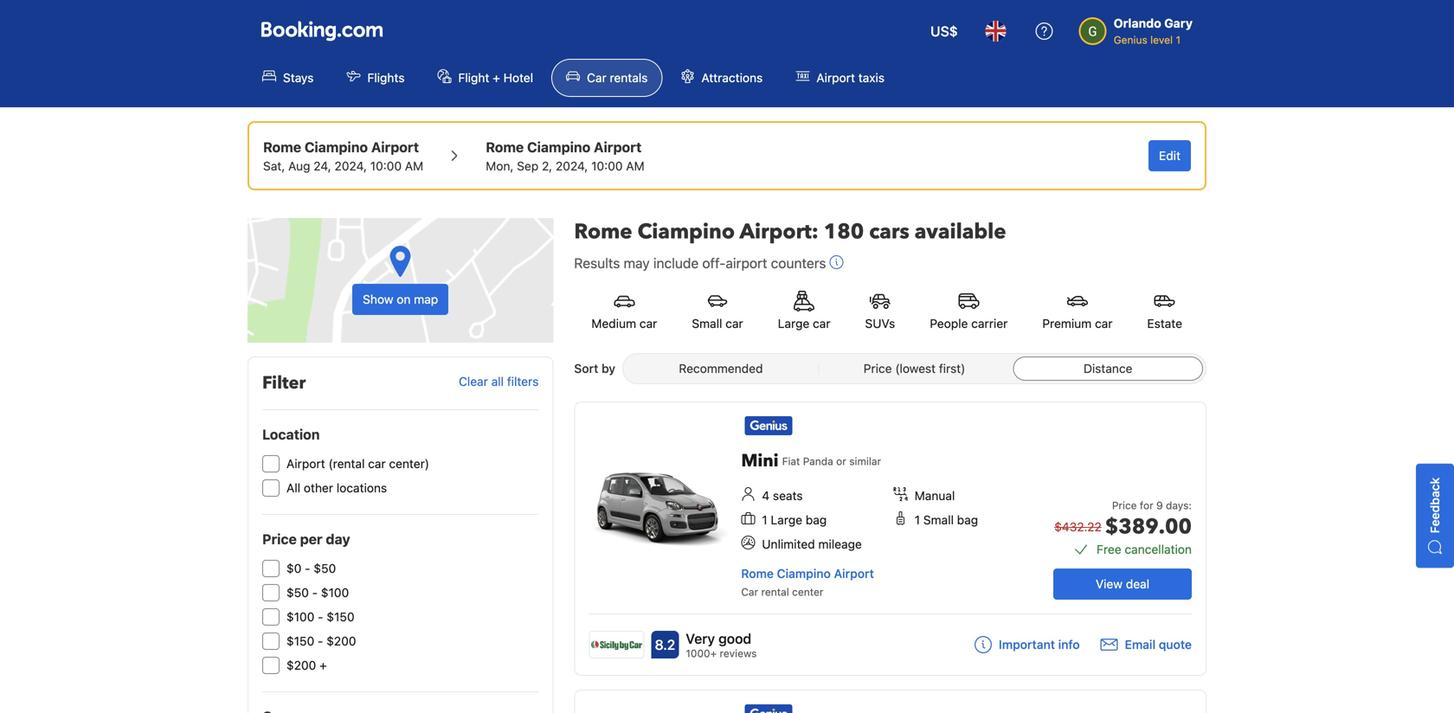 Task type: vqa. For each thing, say whether or not it's contained in the screenshot.
increase
no



Task type: locate. For each thing, give the bounding box(es) containing it.
rome ciampino airport group
[[263, 137, 423, 175], [486, 137, 645, 175]]

1 vertical spatial +
[[319, 658, 327, 672]]

filters
[[507, 375, 539, 389]]

0 horizontal spatial car
[[587, 71, 606, 85]]

1 for 1 small bag
[[915, 513, 920, 527]]

reviews
[[720, 647, 757, 660]]

2 am from the left
[[626, 159, 645, 173]]

am for rome ciampino airport mon, sep 2, 2024, 10:00 am
[[626, 159, 645, 173]]

$100 down $50 - $100
[[286, 610, 314, 624]]

1 horizontal spatial 10:00
[[591, 159, 623, 173]]

small
[[692, 316, 722, 331], [923, 513, 954, 527]]

car
[[639, 316, 657, 331], [725, 316, 743, 331], [813, 316, 830, 331], [1095, 316, 1113, 331], [368, 457, 386, 471]]

orlando gary genius level 1
[[1114, 16, 1193, 46]]

1 2024, from the left
[[334, 159, 367, 173]]

0 horizontal spatial $50
[[286, 586, 309, 600]]

$200 down $100 - $150
[[326, 634, 356, 648]]

bag for 1 small bag
[[957, 513, 978, 527]]

0 horizontal spatial 1
[[762, 513, 767, 527]]

2 horizontal spatial 1
[[1176, 34, 1181, 46]]

ciampino up pick-up date element
[[305, 139, 368, 155]]

price left (lowest
[[864, 361, 892, 376]]

price for for
[[1112, 499, 1137, 512]]

on
[[397, 292, 411, 306]]

0 vertical spatial large
[[778, 316, 809, 331]]

2 10:00 from the left
[[591, 159, 623, 173]]

customer rating 8.2 very good element
[[686, 628, 757, 649]]

price left per
[[262, 531, 297, 547]]

important
[[999, 637, 1055, 652]]

$50 - $100
[[286, 586, 349, 600]]

10:00 inside rome ciampino airport sat, aug 24, 2024, 10:00 am
[[370, 159, 402, 173]]

rome inside rome ciampino airport mon, sep 2, 2024, 10:00 am
[[486, 139, 524, 155]]

0 horizontal spatial rome ciampino airport group
[[263, 137, 423, 175]]

0 horizontal spatial $100
[[286, 610, 314, 624]]

stays
[[283, 71, 314, 85]]

email quote
[[1125, 637, 1192, 652]]

unlimited mileage
[[762, 537, 862, 551]]

medium car button
[[574, 280, 674, 343]]

price inside sort by element
[[864, 361, 892, 376]]

1 horizontal spatial car
[[741, 586, 758, 598]]

rome up rental
[[741, 566, 774, 581]]

- for $150
[[318, 634, 323, 648]]

attractions link
[[666, 59, 777, 97]]

large car button
[[760, 280, 848, 343]]

airport down mileage
[[834, 566, 874, 581]]

results may include off-airport counters
[[574, 255, 826, 271]]

10:00 down pick-up location element
[[370, 159, 402, 173]]

2024, down drop-off location element
[[556, 159, 588, 173]]

small down "manual"
[[923, 513, 954, 527]]

am down pick-up location element
[[405, 159, 423, 173]]

rome ciampino airport sat, aug 24, 2024, 10:00 am
[[263, 139, 423, 173]]

airport
[[726, 255, 767, 271]]

sort by
[[574, 361, 615, 376]]

important info button
[[974, 636, 1080, 653]]

0 horizontal spatial am
[[405, 159, 423, 173]]

am inside rome ciampino airport mon, sep 2, 2024, 10:00 am
[[626, 159, 645, 173]]

off-
[[702, 255, 726, 271]]

2024, inside rome ciampino airport sat, aug 24, 2024, 10:00 am
[[334, 159, 367, 173]]

am inside rome ciampino airport sat, aug 24, 2024, 10:00 am
[[405, 159, 423, 173]]

9
[[1156, 499, 1163, 512]]

free cancellation
[[1097, 542, 1192, 557]]

ciampino up the center at the bottom right of page
[[777, 566, 831, 581]]

$50 down $0
[[286, 586, 309, 600]]

small up recommended
[[692, 316, 722, 331]]

mon,
[[486, 159, 514, 173]]

quote
[[1159, 637, 1192, 652]]

view
[[1096, 577, 1123, 591]]

price for 9 days: $432.22 $389.00
[[1054, 499, 1192, 541]]

1 horizontal spatial $100
[[321, 586, 349, 600]]

search summary element
[[248, 121, 1206, 190]]

0 vertical spatial $150
[[327, 610, 354, 624]]

1 rome ciampino airport group from the left
[[263, 137, 423, 175]]

recommended
[[679, 361, 763, 376]]

airport taxis link
[[781, 59, 899, 97]]

ciampino for car
[[777, 566, 831, 581]]

by
[[602, 361, 615, 376]]

0 horizontal spatial $200
[[286, 658, 316, 672]]

1 large bag
[[762, 513, 827, 527]]

locations
[[337, 481, 387, 495]]

- up '$150 - $200'
[[318, 610, 323, 624]]

1 horizontal spatial rome ciampino airport group
[[486, 137, 645, 175]]

am for rome ciampino airport sat, aug 24, 2024, 10:00 am
[[405, 159, 423, 173]]

mini
[[741, 449, 779, 473]]

10:00 inside rome ciampino airport mon, sep 2, 2024, 10:00 am
[[591, 159, 623, 173]]

0 horizontal spatial small
[[692, 316, 722, 331]]

rome inside rome ciampino airport sat, aug 24, 2024, 10:00 am
[[263, 139, 301, 155]]

-
[[305, 561, 310, 576], [312, 586, 318, 600], [318, 610, 323, 624], [318, 634, 323, 648]]

ciampino for 180
[[638, 218, 735, 246]]

1000+
[[686, 647, 717, 660]]

seats
[[773, 489, 803, 503]]

sep
[[517, 159, 539, 173]]

1 vertical spatial $100
[[286, 610, 314, 624]]

results
[[574, 255, 620, 271]]

airport up pick-up date element
[[371, 139, 419, 155]]

(lowest
[[895, 361, 936, 376]]

1 horizontal spatial 2024,
[[556, 159, 588, 173]]

0 vertical spatial price
[[864, 361, 892, 376]]

10:00 down drop-off location element
[[591, 159, 623, 173]]

rome ciampino airport button
[[741, 566, 874, 581]]

days:
[[1166, 499, 1192, 512]]

1 bag from the left
[[806, 513, 827, 527]]

cancellation
[[1125, 542, 1192, 557]]

all
[[286, 481, 300, 495]]

large down counters
[[778, 316, 809, 331]]

ciampino inside rome ciampino airport car rental center
[[777, 566, 831, 581]]

car left rental
[[741, 586, 758, 598]]

ciampino inside rome ciampino airport mon, sep 2, 2024, 10:00 am
[[527, 139, 590, 155]]

2 horizontal spatial price
[[1112, 499, 1137, 512]]

pick-up location element
[[263, 137, 423, 158]]

airport up "all" on the left bottom
[[286, 457, 325, 471]]

$200
[[326, 634, 356, 648], [286, 658, 316, 672]]

ciampino up drop-off date element
[[527, 139, 590, 155]]

$50 up $50 - $100
[[314, 561, 336, 576]]

airport taxis
[[816, 71, 884, 85]]

good
[[719, 631, 751, 647]]

counters
[[771, 255, 826, 271]]

small inside button
[[692, 316, 722, 331]]

0 vertical spatial +
[[493, 71, 500, 85]]

airport inside rome ciampino airport car rental center
[[834, 566, 874, 581]]

large car
[[778, 316, 830, 331]]

4 seats
[[762, 489, 803, 503]]

rome up sat,
[[263, 139, 301, 155]]

0 horizontal spatial bag
[[806, 513, 827, 527]]

1 down 4
[[762, 513, 767, 527]]

2024, inside rome ciampino airport mon, sep 2, 2024, 10:00 am
[[556, 159, 588, 173]]

large inside product card group
[[771, 513, 802, 527]]

$389.00
[[1105, 513, 1192, 541]]

sort by element
[[622, 353, 1206, 384]]

ciampino inside rome ciampino airport sat, aug 24, 2024, 10:00 am
[[305, 139, 368, 155]]

center)
[[389, 457, 429, 471]]

rome
[[263, 139, 301, 155], [486, 139, 524, 155], [574, 218, 632, 246], [741, 566, 774, 581]]

0 horizontal spatial 2024,
[[334, 159, 367, 173]]

drop-off date element
[[486, 158, 645, 175]]

ciampino for sat,
[[305, 139, 368, 155]]

flights link
[[332, 59, 419, 97]]

show on map
[[363, 292, 438, 306]]

1 horizontal spatial small
[[923, 513, 954, 527]]

ciampino for mon,
[[527, 139, 590, 155]]

am down drop-off location element
[[626, 159, 645, 173]]

skip to main content element
[[0, 0, 1454, 107]]

aug
[[288, 159, 310, 173]]

0 horizontal spatial 10:00
[[370, 159, 402, 173]]

ciampino up "include"
[[638, 218, 735, 246]]

1 vertical spatial $150
[[286, 634, 314, 648]]

large inside 'button'
[[778, 316, 809, 331]]

attractions
[[701, 71, 763, 85]]

or
[[836, 455, 846, 467]]

airport inside rome ciampino airport mon, sep 2, 2024, 10:00 am
[[594, 139, 642, 155]]

sort
[[574, 361, 598, 376]]

$150 up '$200 +'
[[286, 634, 314, 648]]

location
[[262, 426, 320, 443]]

1 horizontal spatial price
[[864, 361, 892, 376]]

all other locations
[[286, 481, 387, 495]]

- down $100 - $150
[[318, 634, 323, 648]]

1 horizontal spatial 1
[[915, 513, 920, 527]]

10:00 for rome ciampino airport mon, sep 2, 2024, 10:00 am
[[591, 159, 623, 173]]

- right $0
[[305, 561, 310, 576]]

1 vertical spatial car
[[741, 586, 758, 598]]

car right 'medium'
[[639, 316, 657, 331]]

2 2024, from the left
[[556, 159, 588, 173]]

price inside price for 9 days: $432.22 $389.00
[[1112, 499, 1137, 512]]

rome up mon,
[[486, 139, 524, 155]]

$50
[[314, 561, 336, 576], [286, 586, 309, 600]]

1 vertical spatial $200
[[286, 658, 316, 672]]

8.2 element
[[651, 631, 679, 659]]

1 am from the left
[[405, 159, 423, 173]]

view deal button
[[1053, 569, 1192, 600]]

similar
[[849, 455, 881, 467]]

rome up "results" at the top
[[574, 218, 632, 246]]

+ left 'hotel'
[[493, 71, 500, 85]]

price for per
[[262, 531, 297, 547]]

1 horizontal spatial am
[[626, 159, 645, 173]]

available
[[915, 218, 1006, 246]]

airport left taxis
[[816, 71, 855, 85]]

1 horizontal spatial $200
[[326, 634, 356, 648]]

rome for rome ciampino airport: 180 cars available
[[574, 218, 632, 246]]

2 vertical spatial price
[[262, 531, 297, 547]]

1 horizontal spatial +
[[493, 71, 500, 85]]

$200 down '$150 - $200'
[[286, 658, 316, 672]]

0 vertical spatial car
[[587, 71, 606, 85]]

car right premium
[[1095, 316, 1113, 331]]

0 vertical spatial small
[[692, 316, 722, 331]]

deal
[[1126, 577, 1149, 591]]

2024,
[[334, 159, 367, 173], [556, 159, 588, 173]]

airport inside rome ciampino airport sat, aug 24, 2024, 10:00 am
[[371, 139, 419, 155]]

car inside 'button'
[[813, 316, 830, 331]]

$150 up '$150 - $200'
[[327, 610, 354, 624]]

0 horizontal spatial price
[[262, 531, 297, 547]]

0 horizontal spatial $150
[[286, 634, 314, 648]]

+ down '$150 - $200'
[[319, 658, 327, 672]]

$100 up $100 - $150
[[321, 586, 349, 600]]

very good 1000+ reviews
[[686, 631, 757, 660]]

show
[[363, 292, 393, 306]]

gary
[[1164, 16, 1193, 30]]

1 vertical spatial price
[[1112, 499, 1137, 512]]

+ inside skip to main content element
[[493, 71, 500, 85]]

airport up drop-off date element
[[594, 139, 642, 155]]

rome inside rome ciampino airport car rental center
[[741, 566, 774, 581]]

1 right level
[[1176, 34, 1181, 46]]

2 bag from the left
[[957, 513, 978, 527]]

small car button
[[674, 280, 760, 343]]

1 horizontal spatial $50
[[314, 561, 336, 576]]

estate
[[1147, 316, 1182, 331]]

large down seats on the right
[[771, 513, 802, 527]]

1 vertical spatial small
[[923, 513, 954, 527]]

price left for
[[1112, 499, 1137, 512]]

car left rentals
[[587, 71, 606, 85]]

if you choose one, you'll need to make your own way there - but prices can be a lot lower. image
[[830, 255, 843, 269], [830, 255, 843, 269]]

car up recommended
[[725, 316, 743, 331]]

car
[[587, 71, 606, 85], [741, 586, 758, 598]]

180
[[824, 218, 864, 246]]

all
[[491, 375, 504, 389]]

important info
[[999, 637, 1080, 652]]

clear all filters
[[459, 375, 539, 389]]

1 down "manual"
[[915, 513, 920, 527]]

1 vertical spatial large
[[771, 513, 802, 527]]

other
[[304, 481, 333, 495]]

1 small bag
[[915, 513, 978, 527]]

car left suvs
[[813, 316, 830, 331]]

- down $0 - $50
[[312, 586, 318, 600]]

1 horizontal spatial $150
[[327, 610, 354, 624]]

2024, down pick-up location element
[[334, 159, 367, 173]]

map
[[414, 292, 438, 306]]

0 horizontal spatial +
[[319, 658, 327, 672]]

1 10:00 from the left
[[370, 159, 402, 173]]

1 horizontal spatial bag
[[957, 513, 978, 527]]



Task type: describe. For each thing, give the bounding box(es) containing it.
edit button
[[1149, 140, 1191, 171]]

info
[[1058, 637, 1080, 652]]

flight + hotel link
[[423, 59, 548, 97]]

small car
[[692, 316, 743, 331]]

$0
[[286, 561, 301, 576]]

- for $100
[[318, 610, 323, 624]]

4
[[762, 489, 770, 503]]

medium car
[[591, 316, 657, 331]]

$150 - $200
[[286, 634, 356, 648]]

level
[[1150, 34, 1173, 46]]

1 inside orlando gary genius level 1
[[1176, 34, 1181, 46]]

1 for 1 large bag
[[762, 513, 767, 527]]

center
[[792, 586, 823, 598]]

supplied by sicily by car image
[[590, 632, 643, 658]]

include
[[653, 255, 699, 271]]

price per day
[[262, 531, 350, 547]]

orlando
[[1114, 16, 1161, 30]]

car for premium car
[[1095, 316, 1113, 331]]

$0 - $50
[[286, 561, 336, 576]]

clear all filters button
[[459, 375, 539, 389]]

product card group
[[574, 402, 1206, 676]]

email
[[1125, 637, 1156, 652]]

clear
[[459, 375, 488, 389]]

rome for rome ciampino airport sat, aug 24, 2024, 10:00 am
[[263, 139, 301, 155]]

rome for rome ciampino airport car rental center
[[741, 566, 774, 581]]

0 vertical spatial $200
[[326, 634, 356, 648]]

sat,
[[263, 159, 285, 173]]

small inside product card group
[[923, 513, 954, 527]]

people carrier
[[930, 316, 1008, 331]]

price (lowest first)
[[864, 361, 965, 376]]

bag for 1 large bag
[[806, 513, 827, 527]]

premium car button
[[1025, 280, 1130, 343]]

mileage
[[818, 537, 862, 551]]

us$
[[930, 23, 958, 39]]

$100 - $150
[[286, 610, 354, 624]]

0 vertical spatial $50
[[314, 561, 336, 576]]

medium
[[591, 316, 636, 331]]

rome for rome ciampino airport mon, sep 2, 2024, 10:00 am
[[486, 139, 524, 155]]

mini fiat panda or similar
[[741, 449, 881, 473]]

genius
[[1114, 34, 1147, 46]]

day
[[326, 531, 350, 547]]

car rentals link
[[551, 59, 662, 97]]

car inside rome ciampino airport car rental center
[[741, 586, 758, 598]]

suvs
[[865, 316, 895, 331]]

manual
[[915, 489, 955, 503]]

panda
[[803, 455, 833, 467]]

$200 +
[[286, 658, 327, 672]]

feedback button
[[1416, 464, 1454, 568]]

flight + hotel
[[458, 71, 533, 85]]

2 rome ciampino airport group from the left
[[486, 137, 645, 175]]

first)
[[939, 361, 965, 376]]

0 vertical spatial $100
[[321, 586, 349, 600]]

2024, for rome ciampino airport mon, sep 2, 2024, 10:00 am
[[556, 159, 588, 173]]

free
[[1097, 542, 1121, 557]]

show on map button
[[248, 218, 553, 343]]

flight
[[458, 71, 489, 85]]

airport inside skip to main content element
[[816, 71, 855, 85]]

1 vertical spatial $50
[[286, 586, 309, 600]]

fiat
[[782, 455, 800, 467]]

- for $0
[[305, 561, 310, 576]]

car up locations
[[368, 457, 386, 471]]

rental
[[761, 586, 789, 598]]

premium car
[[1042, 316, 1113, 331]]

unlimited
[[762, 537, 815, 551]]

10:00 for rome ciampino airport sat, aug 24, 2024, 10:00 am
[[370, 159, 402, 173]]

+ for flight
[[493, 71, 500, 85]]

- for $50
[[312, 586, 318, 600]]

rome ciampino airport car rental center
[[741, 566, 874, 598]]

airport for rome ciampino airport mon, sep 2, 2024, 10:00 am
[[594, 139, 642, 155]]

car rentals
[[587, 71, 648, 85]]

flights
[[367, 71, 405, 85]]

car inside skip to main content element
[[587, 71, 606, 85]]

+ for $200
[[319, 658, 327, 672]]

airport for rome ciampino airport sat, aug 24, 2024, 10:00 am
[[371, 139, 419, 155]]

cars
[[869, 218, 909, 246]]

carrier
[[971, 316, 1008, 331]]

airport:
[[740, 218, 819, 246]]

airport for rome ciampino airport car rental center
[[834, 566, 874, 581]]

feedback
[[1428, 477, 1442, 533]]

price for (lowest
[[864, 361, 892, 376]]

per
[[300, 531, 322, 547]]

drop-off location element
[[486, 137, 645, 158]]

car for small car
[[725, 316, 743, 331]]

us$ button
[[920, 10, 968, 52]]

2024, for rome ciampino airport sat, aug 24, 2024, 10:00 am
[[334, 159, 367, 173]]

car for medium car
[[639, 316, 657, 331]]

rome ciampino airport: 180 cars available
[[574, 218, 1006, 246]]

email quote button
[[1101, 636, 1192, 653]]

rome ciampino airport mon, sep 2, 2024, 10:00 am
[[486, 139, 645, 173]]

pick-up date element
[[263, 158, 423, 175]]

people carrier button
[[912, 280, 1025, 343]]

car for large car
[[813, 316, 830, 331]]

people
[[930, 316, 968, 331]]



